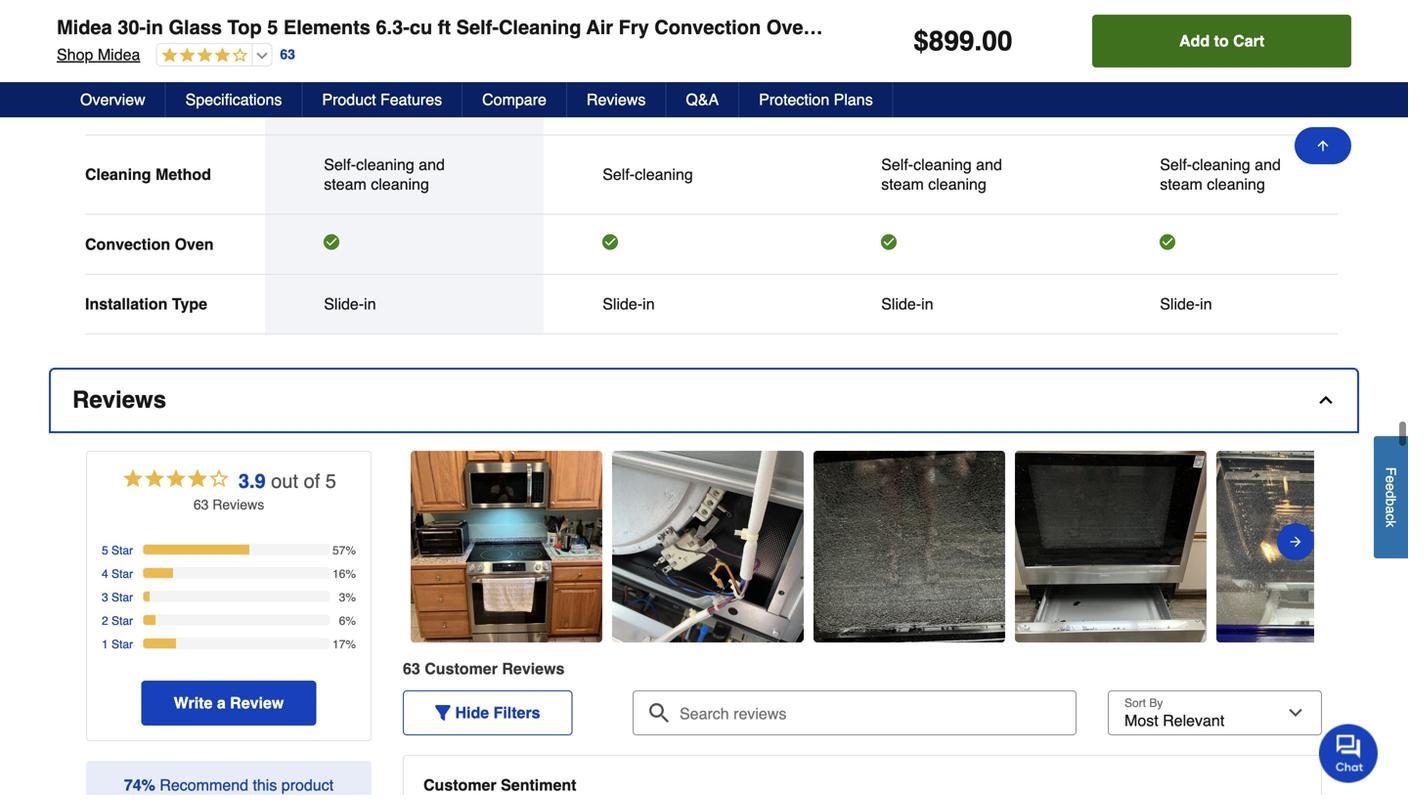 Task type: vqa. For each thing, say whether or not it's contained in the screenshot.
Electric
yes



Task type: locate. For each thing, give the bounding box(es) containing it.
self-
[[456, 16, 499, 39], [324, 156, 356, 174], [881, 156, 913, 174], [1160, 156, 1192, 174], [603, 165, 635, 183]]

cart
[[1233, 32, 1265, 50]]

arrow up image
[[1315, 138, 1331, 154]]

0 vertical spatial 5
[[267, 16, 278, 39]]

2 horizontal spatial stainless
[[1160, 36, 1223, 54]]

2 horizontal spatial smooth surface cell
[[881, 95, 1043, 115]]

2 horizontal spatial 63
[[403, 660, 420, 678]]

1 steel from the left
[[670, 36, 703, 54]]

2 horizontal spatial and
[[1255, 156, 1281, 174]]

chat invite button image
[[1319, 723, 1379, 783]]

top
[[227, 16, 262, 39]]

cleaning
[[499, 16, 581, 39], [85, 165, 151, 183]]

1 star from the top
[[111, 544, 133, 557]]

0 vertical spatial reviews button
[[567, 82, 666, 117]]

self-cleaning and steam cleaning
[[324, 156, 445, 193], [881, 156, 1002, 193], [1160, 156, 1281, 193]]

surface right product at left
[[382, 96, 433, 114]]

0 horizontal spatial stainless steel cell
[[603, 36, 764, 55]]

star
[[111, 544, 133, 557], [111, 567, 133, 581], [111, 591, 133, 604], [111, 614, 133, 628], [111, 638, 133, 651]]

installation
[[85, 295, 168, 313]]

1 self-cleaning and steam cleaning cell from the left
[[324, 155, 485, 194]]

0 horizontal spatial oven
[[175, 235, 214, 253]]

4 star from the top
[[111, 614, 133, 628]]

1
[[102, 638, 108, 651]]

smooth surface cell
[[324, 95, 485, 115], [603, 95, 764, 115], [881, 95, 1043, 115]]

in for 1st slide-in "cell" from the right
[[1200, 295, 1212, 313]]

specifications button
[[166, 82, 303, 117]]

2 horizontal spatial stainless steel cell
[[1160, 36, 1321, 55]]

0 vertical spatial s
[[257, 497, 264, 512]]

smooth right plans
[[881, 96, 935, 114]]

smooth surface cell down $ 899 . 00
[[881, 95, 1043, 115]]

3 cell from the left
[[881, 234, 1043, 254]]

q&a button
[[666, 82, 739, 117]]

review right write
[[230, 694, 284, 712]]

2 stainless from the left
[[881, 36, 945, 54]]

yes image
[[324, 234, 340, 250], [603, 234, 618, 250], [881, 234, 897, 250]]

1 slide-in from the left
[[324, 295, 376, 313]]

1 smooth from the left
[[324, 96, 378, 114]]

chevron up image
[[1316, 390, 1336, 410]]

reviews down air
[[587, 90, 646, 109]]

2 slide-in from the left
[[603, 295, 655, 313]]

uploaded image image
[[411, 537, 602, 556], [612, 537, 804, 556], [814, 537, 1005, 556], [1015, 537, 1207, 556], [1216, 537, 1408, 556]]

star for 4 star
[[111, 567, 133, 581]]

smooth surface for third smooth surface cell from right
[[324, 96, 433, 114]]

out
[[271, 470, 298, 492]]

star right the 3
[[111, 591, 133, 604]]

1 horizontal spatial self-cleaning and steam cleaning
[[881, 156, 1002, 193]]

1 horizontal spatial stainless steel cell
[[881, 36, 1043, 55]]

3.9 stars image
[[157, 47, 248, 65], [121, 467, 231, 495]]

0 horizontal spatial yes image
[[324, 234, 340, 250]]

d
[[1383, 491, 1399, 498]]

1 smooth surface cell from the left
[[324, 95, 485, 115]]

0 horizontal spatial surface
[[382, 96, 433, 114]]

4 slide-in from the left
[[1160, 295, 1212, 313]]

plans
[[834, 90, 873, 109]]

self-cleaning and steam cleaning cell
[[324, 155, 485, 194], [881, 155, 1043, 194], [1160, 155, 1321, 194]]

surface up self-cleaning cell
[[661, 96, 712, 114]]

74
[[124, 776, 141, 794]]

3 star from the top
[[111, 591, 133, 604]]

yes image for fourth cell from right
[[324, 234, 340, 250]]

0 vertical spatial reviews
[[587, 90, 646, 109]]

1 horizontal spatial 63
[[280, 47, 295, 62]]

review up filters
[[502, 660, 556, 678]]

3 stainless steel from the left
[[1160, 36, 1261, 54]]

2 self-cleaning and steam cleaning cell from the left
[[881, 155, 1043, 194]]

smooth surface
[[324, 96, 433, 114], [603, 96, 712, 114], [881, 96, 991, 114]]

hide filters button
[[403, 690, 573, 735]]

5 up 4
[[102, 544, 108, 557]]

3 steel from the left
[[1228, 36, 1261, 54]]

3 and from the left
[[1255, 156, 1281, 174]]

0 horizontal spatial smooth
[[324, 96, 378, 114]]

2 stainless steel cell from the left
[[881, 36, 1043, 55]]

0 vertical spatial cleaning
[[499, 16, 581, 39]]

stainless steel cell
[[603, 36, 764, 55], [881, 36, 1043, 55], [1160, 36, 1321, 55]]

1 vertical spatial oven
[[175, 235, 214, 253]]

shop midea
[[57, 45, 140, 64]]

appliance
[[85, 36, 160, 54]]

a right write
[[217, 694, 226, 712]]

s up hide filters button
[[556, 660, 565, 678]]

2 yes image from the left
[[603, 234, 618, 250]]

5 right top
[[267, 16, 278, 39]]

product features button
[[303, 82, 463, 117]]

2 horizontal spatial 5
[[325, 470, 336, 492]]

0 horizontal spatial and
[[419, 156, 445, 174]]

0 vertical spatial review
[[212, 497, 257, 512]]

1 e from the top
[[1383, 475, 1399, 483]]

review down 3.9
[[212, 497, 257, 512]]

2 vertical spatial review
[[230, 694, 284, 712]]

customer
[[425, 660, 498, 678], [423, 776, 496, 794]]

4 star
[[102, 567, 133, 581]]

slide-in
[[324, 295, 376, 313], [603, 295, 655, 313], [881, 295, 933, 313], [1160, 295, 1212, 313]]

1 horizontal spatial surface
[[661, 96, 712, 114]]

1 smooth surface from the left
[[324, 96, 433, 114]]

in for 1st slide-in "cell" from the left
[[364, 295, 376, 313]]

convection up q&a
[[654, 16, 761, 39]]

s down 3.9
[[257, 497, 264, 512]]

5 star from the top
[[111, 638, 133, 651]]

convection up installation
[[85, 235, 170, 253]]

steam for third self-cleaning and steam cleaning cell from the right
[[324, 175, 367, 193]]

3
[[102, 591, 108, 604]]

2 star
[[102, 614, 133, 628]]

reviews for top reviews button
[[587, 90, 646, 109]]

and
[[419, 156, 445, 174], [976, 156, 1002, 174], [1255, 156, 1281, 174]]

0 horizontal spatial steam
[[324, 175, 367, 193]]

1 vertical spatial 63
[[193, 497, 209, 512]]

glass
[[169, 16, 222, 39]]

0 vertical spatial convection
[[654, 16, 761, 39]]

4 uploaded image image from the left
[[1015, 537, 1207, 556]]

16%
[[332, 567, 356, 581]]

self- inside cell
[[603, 165, 635, 183]]

.
[[974, 25, 982, 57]]

0 vertical spatial customer
[[425, 660, 498, 678]]

1 horizontal spatial convection
[[654, 16, 761, 39]]

star for 3 star
[[111, 591, 133, 604]]

star up 4 star
[[111, 544, 133, 557]]

1 horizontal spatial a
[[1383, 506, 1399, 513]]

type
[[214, 96, 249, 114], [172, 295, 207, 313]]

1 slide-in cell from the left
[[324, 294, 485, 314]]

2 slide-in cell from the left
[[603, 294, 764, 314]]

1 vertical spatial type
[[172, 295, 207, 313]]

compare button
[[463, 82, 567, 117]]

b
[[1383, 498, 1399, 506]]

3 self-cleaning and steam cleaning cell from the left
[[1160, 155, 1321, 194]]

2 smooth from the left
[[603, 96, 657, 114]]

3 star
[[102, 591, 133, 604]]

1 horizontal spatial stainless
[[881, 36, 945, 54]]

surface
[[382, 96, 433, 114], [661, 96, 712, 114], [940, 96, 991, 114]]

2 horizontal spatial stainless steel
[[1160, 36, 1261, 54]]

q&a
[[686, 90, 719, 109]]

midea down 30-
[[98, 45, 140, 64]]

1 vertical spatial convection
[[85, 235, 170, 253]]

review inside button
[[230, 694, 284, 712]]

3.9 stars image down glass
[[157, 47, 248, 65]]

a
[[1383, 506, 1399, 513], [217, 694, 226, 712]]

e
[[1383, 475, 1399, 483], [1383, 483, 1399, 491]]

reviews
[[587, 90, 646, 109], [72, 386, 166, 413]]

63
[[280, 47, 295, 62], [193, 497, 209, 512], [403, 660, 420, 678]]

30-
[[118, 16, 146, 39]]

f e e d b a c k button
[[1374, 436, 1408, 558]]

slide- for 2nd slide-in "cell" from left
[[603, 295, 643, 313]]

0 horizontal spatial steel
[[670, 36, 703, 54]]

smooth surface down 6.3-
[[324, 96, 433, 114]]

cell
[[324, 234, 485, 254], [603, 234, 764, 254], [881, 234, 1043, 254], [1160, 234, 1321, 254]]

1 vertical spatial reviews
[[72, 386, 166, 413]]

0 horizontal spatial 63
[[193, 497, 209, 512]]

1 vertical spatial s
[[556, 660, 565, 678]]

00
[[982, 25, 1012, 57]]

2 steam from the left
[[881, 175, 924, 193]]

slide-in cell
[[324, 294, 485, 314], [603, 294, 764, 314], [881, 294, 1043, 314], [1160, 294, 1321, 314]]

1 vertical spatial a
[[217, 694, 226, 712]]

2 horizontal spatial steam
[[1160, 175, 1203, 193]]

2 horizontal spatial self-cleaning and steam cleaning
[[1160, 156, 1281, 193]]

0 horizontal spatial self-cleaning and steam cleaning
[[324, 156, 445, 193]]

e up d
[[1383, 475, 1399, 483]]

(stainless
[[1099, 16, 1191, 39]]

1 horizontal spatial oven
[[766, 16, 815, 39]]

review for 63 customer review s
[[502, 660, 556, 678]]

air
[[586, 16, 613, 39]]

1 horizontal spatial self-cleaning and steam cleaning cell
[[881, 155, 1043, 194]]

e up b
[[1383, 483, 1399, 491]]

customer sentiment
[[423, 776, 576, 794]]

1 horizontal spatial smooth
[[603, 96, 657, 114]]

stainless
[[603, 36, 666, 54], [881, 36, 945, 54], [1160, 36, 1223, 54]]

cleaning left method
[[85, 165, 151, 183]]

add to cart
[[1179, 32, 1265, 50]]

hide
[[455, 704, 489, 722]]

reviews down installation
[[72, 386, 166, 413]]

2 horizontal spatial smooth
[[881, 96, 935, 114]]

2 horizontal spatial self-cleaning and steam cleaning cell
[[1160, 155, 1321, 194]]

fry
[[619, 16, 649, 39]]

star right 1 on the bottom left of the page
[[111, 638, 133, 651]]

74 % recommend this product
[[124, 776, 334, 794]]

type right surface
[[214, 96, 249, 114]]

star for 2 star
[[111, 614, 133, 628]]

1 horizontal spatial steel
[[949, 36, 982, 54]]

cleaning
[[356, 156, 414, 174], [913, 156, 972, 174], [1192, 156, 1250, 174], [635, 165, 693, 183], [371, 175, 429, 193], [928, 175, 987, 193], [1207, 175, 1265, 193]]

smooth surface cell up self-cleaning cell
[[603, 95, 764, 115]]

cu
[[410, 16, 432, 39]]

specifications
[[185, 90, 282, 109]]

2 smooth surface from the left
[[603, 96, 712, 114]]

midea
[[57, 16, 112, 39], [98, 45, 140, 64]]

0 horizontal spatial reviews
[[72, 386, 166, 413]]

2 steel from the left
[[949, 36, 982, 54]]

smooth surface down $
[[881, 96, 991, 114]]

3 steam from the left
[[1160, 175, 1203, 193]]

smooth left features
[[324, 96, 378, 114]]

1 steam from the left
[[324, 175, 367, 193]]

1 yes image from the left
[[324, 234, 340, 250]]

steel
[[670, 36, 703, 54], [949, 36, 982, 54], [1228, 36, 1261, 54]]

smooth surface cell down 6.3-
[[324, 95, 485, 115]]

Search reviews text field
[[640, 690, 1069, 724]]

0 horizontal spatial self-cleaning and steam cleaning cell
[[324, 155, 485, 194]]

s inside 3.9 out of 5 63 review s
[[257, 497, 264, 512]]

2 horizontal spatial yes image
[[881, 234, 897, 250]]

1 vertical spatial 5
[[325, 470, 336, 492]]

1 star
[[102, 638, 133, 651]]

steam for second self-cleaning and steam cleaning cell from the right
[[881, 175, 924, 193]]

3 smooth surface from the left
[[881, 96, 991, 114]]

self-cleaning
[[603, 165, 693, 183]]

3 stainless steel cell from the left
[[1160, 36, 1321, 55]]

3.9 out of 5 63 review s
[[193, 470, 336, 512]]

2 horizontal spatial surface
[[940, 96, 991, 114]]

2 stainless steel from the left
[[881, 36, 982, 54]]

product
[[281, 776, 334, 794]]

1 horizontal spatial smooth surface cell
[[603, 95, 764, 115]]

smooth surface up the self-cleaning
[[603, 96, 712, 114]]

type right installation
[[172, 295, 207, 313]]

2 horizontal spatial smooth surface
[[881, 96, 991, 114]]

0 vertical spatial type
[[214, 96, 249, 114]]

2 vertical spatial 63
[[403, 660, 420, 678]]

1 horizontal spatial steam
[[881, 175, 924, 193]]

1 horizontal spatial 5
[[267, 16, 278, 39]]

cleaning left air
[[499, 16, 581, 39]]

smooth up the self-cleaning
[[603, 96, 657, 114]]

1 horizontal spatial type
[[214, 96, 249, 114]]

midea 30-in glass top 5 elements 6.3-cu ft self-cleaning air fry convection oven slide-in smart electric range (stainless steel)
[[57, 16, 1250, 39]]

0 horizontal spatial 5
[[102, 544, 108, 557]]

0 horizontal spatial smooth surface cell
[[324, 95, 485, 115]]

surface
[[152, 96, 209, 114]]

2 smooth surface cell from the left
[[603, 95, 764, 115]]

filter image
[[435, 705, 451, 721]]

convection
[[654, 16, 761, 39], [85, 235, 170, 253]]

3.9 stars image left 3.9
[[121, 467, 231, 495]]

star right 4
[[111, 567, 133, 581]]

1 horizontal spatial smooth surface
[[603, 96, 712, 114]]

hide filters
[[455, 704, 540, 722]]

1 horizontal spatial yes image
[[603, 234, 618, 250]]

1 stainless steel from the left
[[603, 36, 703, 54]]

oven down method
[[175, 235, 214, 253]]

shop
[[57, 45, 93, 64]]

3 yes image from the left
[[881, 234, 897, 250]]

2 star from the top
[[111, 567, 133, 581]]

0 horizontal spatial smooth surface
[[324, 96, 433, 114]]

2 vertical spatial 5
[[102, 544, 108, 557]]

0 horizontal spatial convection
[[85, 235, 170, 253]]

2 horizontal spatial steel
[[1228, 36, 1261, 54]]

0 horizontal spatial cleaning
[[85, 165, 151, 183]]

0 horizontal spatial stainless steel
[[603, 36, 703, 54]]

3 smooth from the left
[[881, 96, 935, 114]]

0 horizontal spatial s
[[257, 497, 264, 512]]

0 horizontal spatial stainless
[[603, 36, 666, 54]]

1 vertical spatial review
[[502, 660, 556, 678]]

star right 2
[[111, 614, 133, 628]]

3%
[[339, 591, 356, 604]]

63 inside 3.9 out of 5 63 review s
[[193, 497, 209, 512]]

surface down $ 899 . 00
[[940, 96, 991, 114]]

1 vertical spatial customer
[[423, 776, 496, 794]]

1 horizontal spatial stainless steel
[[881, 36, 982, 54]]

3 slide-in from the left
[[881, 295, 933, 313]]

in
[[146, 16, 163, 39], [874, 16, 891, 39], [364, 295, 376, 313], [643, 295, 655, 313], [921, 295, 933, 313], [1200, 295, 1212, 313]]

5 right of
[[325, 470, 336, 492]]

customer down hide
[[423, 776, 496, 794]]

oven up protection
[[766, 16, 815, 39]]

slide- for third slide-in "cell" from the left
[[881, 295, 921, 313]]

a up k
[[1383, 506, 1399, 513]]

star for 1 star
[[111, 638, 133, 651]]

1 horizontal spatial reviews
[[587, 90, 646, 109]]

stainless steel
[[603, 36, 703, 54], [881, 36, 982, 54], [1160, 36, 1261, 54]]

1 horizontal spatial and
[[976, 156, 1002, 174]]

1 cell from the left
[[324, 234, 485, 254]]

customer up hide
[[425, 660, 498, 678]]

5
[[267, 16, 278, 39], [325, 470, 336, 492], [102, 544, 108, 557]]

midea up shop
[[57, 16, 112, 39]]

0 vertical spatial 63
[[280, 47, 295, 62]]



Task type: describe. For each thing, give the bounding box(es) containing it.
recommend
[[160, 776, 248, 794]]

5 star
[[102, 544, 133, 557]]

4
[[102, 567, 108, 581]]

review inside 3.9 out of 5 63 review s
[[212, 497, 257, 512]]

cleaning method
[[85, 165, 211, 183]]

this
[[253, 776, 277, 794]]

elements
[[284, 16, 370, 39]]

slide- for 1st slide-in "cell" from the left
[[324, 295, 364, 313]]

cleaning inside cell
[[635, 165, 693, 183]]

3 slide-in cell from the left
[[881, 294, 1043, 314]]

features
[[380, 90, 442, 109]]

color/finish
[[164, 36, 255, 54]]

0 vertical spatial oven
[[766, 16, 815, 39]]

2 cell from the left
[[603, 234, 764, 254]]

63 for 63
[[280, 47, 295, 62]]

to
[[1214, 32, 1229, 50]]

product
[[322, 90, 376, 109]]

1 horizontal spatial s
[[556, 660, 565, 678]]

self-cleaning cell
[[603, 165, 764, 184]]

ft
[[438, 16, 451, 39]]

product features
[[322, 90, 442, 109]]

cooking surface type
[[85, 96, 249, 114]]

add to cart button
[[1092, 15, 1351, 67]]

1 and from the left
[[419, 156, 445, 174]]

57%
[[332, 544, 356, 557]]

5 uploaded image image from the left
[[1216, 537, 1408, 556]]

filters
[[493, 704, 540, 722]]

1 horizontal spatial cleaning
[[499, 16, 581, 39]]

compare
[[482, 90, 547, 109]]

arrow right image
[[1288, 530, 1303, 553]]

63 for 63 customer review s
[[403, 660, 420, 678]]

2
[[102, 614, 108, 628]]

convection oven
[[85, 235, 214, 253]]

3 self-cleaning and steam cleaning from the left
[[1160, 156, 1281, 193]]

4 cell from the left
[[1160, 234, 1321, 254]]

2 e from the top
[[1383, 483, 1399, 491]]

write a review
[[174, 694, 284, 712]]

smart
[[897, 16, 952, 39]]

overview
[[80, 90, 145, 109]]

appliance color/finish
[[85, 36, 255, 54]]

4 slide-in cell from the left
[[1160, 294, 1321, 314]]

smooth surface for third smooth surface cell from left
[[881, 96, 991, 114]]

range
[[1034, 16, 1094, 39]]

1 uploaded image image from the left
[[411, 537, 602, 556]]

1 vertical spatial 3.9 stars image
[[121, 467, 231, 495]]

3 stainless from the left
[[1160, 36, 1223, 54]]

1 surface from the left
[[382, 96, 433, 114]]

in for 2nd slide-in "cell" from left
[[643, 295, 655, 313]]

1 vertical spatial cleaning
[[85, 165, 151, 183]]

0 horizontal spatial a
[[217, 694, 226, 712]]

add
[[1179, 32, 1210, 50]]

smooth surface for 2nd smooth surface cell from right
[[603, 96, 712, 114]]

cooking
[[85, 96, 148, 114]]

slide- for 1st slide-in "cell" from the right
[[1160, 295, 1200, 313]]

f
[[1383, 467, 1399, 475]]

installation type
[[85, 295, 207, 313]]

1 self-cleaning and steam cleaning from the left
[[324, 156, 445, 193]]

c
[[1383, 513, 1399, 520]]

steel)
[[1197, 16, 1250, 39]]

star for 5 star
[[111, 544, 133, 557]]

yes image for third cell
[[881, 234, 897, 250]]

of
[[304, 470, 320, 492]]

3.9
[[238, 470, 266, 492]]

3 surface from the left
[[940, 96, 991, 114]]

write
[[174, 694, 213, 712]]

sentiment
[[501, 776, 576, 794]]

method
[[155, 165, 211, 183]]

2 self-cleaning and steam cleaning from the left
[[881, 156, 1002, 193]]

2 and from the left
[[976, 156, 1002, 174]]

protection plans button
[[739, 82, 893, 117]]

1 stainless from the left
[[603, 36, 666, 54]]

electric
[[958, 16, 1028, 39]]

1 stainless steel cell from the left
[[603, 36, 764, 55]]

0 horizontal spatial type
[[172, 295, 207, 313]]

17%
[[332, 638, 356, 651]]

63 customer review s
[[403, 660, 565, 678]]

3 uploaded image image from the left
[[814, 537, 1005, 556]]

5 inside 3.9 out of 5 63 review s
[[325, 470, 336, 492]]

%
[[141, 776, 155, 794]]

write a review button
[[141, 681, 316, 726]]

0 vertical spatial midea
[[57, 16, 112, 39]]

899
[[929, 25, 974, 57]]

reviews for the bottommost reviews button
[[72, 386, 166, 413]]

protection
[[759, 90, 829, 109]]

steam for 1st self-cleaning and steam cleaning cell from right
[[1160, 175, 1203, 193]]

3 smooth surface cell from the left
[[881, 95, 1043, 115]]

2 surface from the left
[[661, 96, 712, 114]]

smooth for third smooth surface cell from right
[[324, 96, 378, 114]]

$
[[914, 25, 929, 57]]

smooth for third smooth surface cell from left
[[881, 96, 935, 114]]

yes image for 2nd cell from the left
[[603, 234, 618, 250]]

protection plans
[[759, 90, 873, 109]]

1 vertical spatial midea
[[98, 45, 140, 64]]

review for write a review
[[230, 694, 284, 712]]

f e e d b a c k
[[1383, 467, 1399, 527]]

overview button
[[61, 82, 166, 117]]

1 vertical spatial reviews button
[[51, 370, 1357, 431]]

0 vertical spatial a
[[1383, 506, 1399, 513]]

2 uploaded image image from the left
[[612, 537, 804, 556]]

in for third slide-in "cell" from the left
[[921, 295, 933, 313]]

yes image
[[1160, 234, 1176, 250]]

0 vertical spatial 3.9 stars image
[[157, 47, 248, 65]]

k
[[1383, 520, 1399, 527]]

$ 899 . 00
[[914, 25, 1012, 57]]

6%
[[339, 614, 356, 628]]

6.3-
[[376, 16, 410, 39]]

smooth for 2nd smooth surface cell from right
[[603, 96, 657, 114]]



